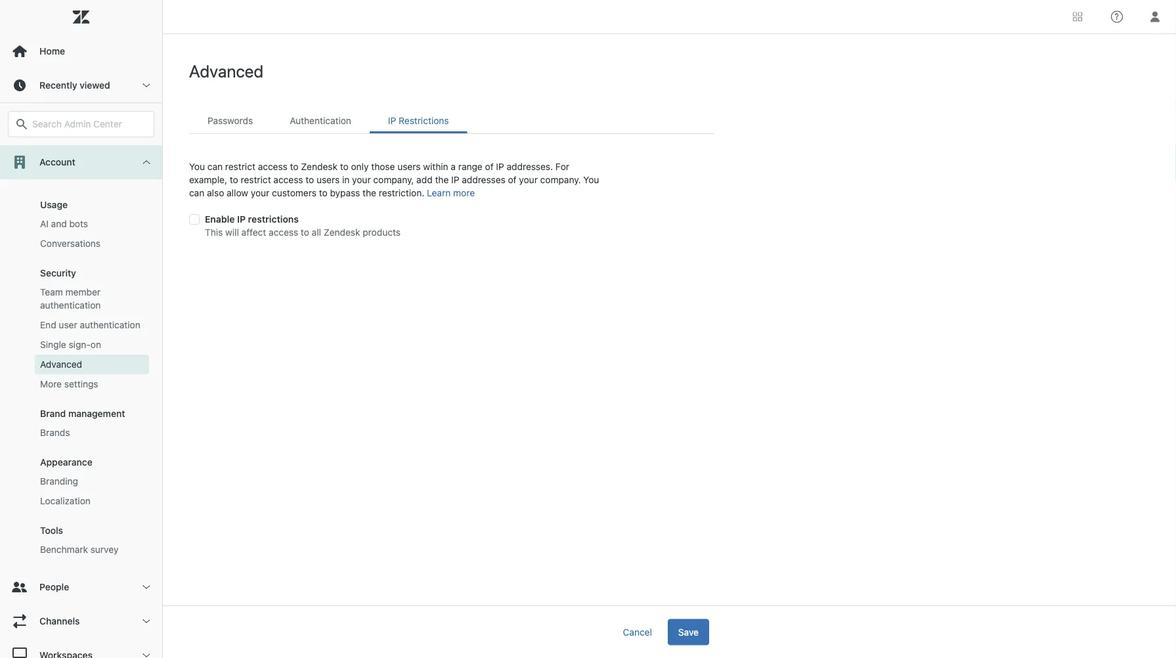 Task type: locate. For each thing, give the bounding box(es) containing it.
sign-
[[69, 339, 91, 350]]

brand management element
[[40, 408, 125, 419]]

company,
[[373, 174, 414, 185]]

bypass
[[330, 188, 360, 198]]

authentication up on on the bottom left
[[80, 320, 140, 330]]

tab list containing passwords
[[189, 108, 715, 134]]

in
[[342, 174, 350, 185]]

appearance
[[40, 457, 92, 468]]

zendesk
[[301, 161, 338, 172], [324, 227, 360, 238]]

benchmark survey
[[40, 544, 119, 555]]

0 vertical spatial can
[[207, 161, 223, 172]]

enable
[[205, 214, 235, 225]]

1 vertical spatial authentication
[[80, 320, 140, 330]]

of down addresses.
[[508, 174, 517, 185]]

benchmark
[[40, 544, 88, 555]]

single sign-on
[[40, 339, 101, 350]]

authentication
[[290, 115, 351, 126]]

1 vertical spatial of
[[508, 174, 517, 185]]

zendesk products image
[[1073, 12, 1082, 21]]

users left the in
[[317, 174, 340, 185]]

branding
[[40, 476, 78, 487]]

primary element
[[0, 0, 163, 658]]

recently viewed button
[[0, 68, 162, 102]]

your right the 'allow'
[[251, 188, 269, 198]]

for
[[556, 161, 569, 172]]

0 horizontal spatial the
[[363, 188, 376, 198]]

advanced up passwords tab
[[189, 61, 263, 81]]

your down addresses.
[[519, 174, 538, 185]]

tab list
[[189, 108, 715, 134]]

the
[[435, 174, 449, 185], [363, 188, 376, 198]]

customers
[[272, 188, 317, 198]]

0 horizontal spatial advanced
[[40, 359, 82, 370]]

advanced element
[[40, 358, 82, 371]]

help image
[[1111, 11, 1123, 23]]

restrict
[[225, 161, 255, 172], [241, 174, 271, 185]]

1 horizontal spatial advanced
[[189, 61, 263, 81]]

your down only
[[352, 174, 371, 185]]

0 vertical spatial authentication
[[40, 300, 101, 311]]

benchmark survey element
[[40, 543, 119, 556]]

team member authentication link
[[35, 282, 149, 315]]

0 vertical spatial you
[[189, 161, 205, 172]]

users
[[398, 161, 421, 172], [317, 174, 340, 185]]

settings
[[64, 379, 98, 389]]

you up "example,"
[[189, 161, 205, 172]]

passwords tab
[[189, 108, 271, 133]]

branding link
[[35, 472, 149, 491]]

brands
[[40, 427, 70, 438]]

1 vertical spatial can
[[189, 188, 204, 198]]

your
[[352, 174, 371, 185], [519, 174, 538, 185], [251, 188, 269, 198]]

account button
[[0, 145, 162, 179]]

tree item inside primary element
[[0, 78, 162, 570]]

can up "example,"
[[207, 161, 223, 172]]

ip up 'addresses' at left
[[496, 161, 504, 172]]

0 vertical spatial zendesk
[[301, 161, 338, 172]]

to
[[290, 161, 299, 172], [340, 161, 349, 172], [230, 174, 238, 185], [306, 174, 314, 185], [319, 188, 328, 198], [301, 227, 309, 238]]

cancel
[[623, 627, 652, 637]]

the right bypass
[[363, 188, 376, 198]]

of up 'addresses' at left
[[485, 161, 494, 172]]

the up learn
[[435, 174, 449, 185]]

users up company,
[[398, 161, 421, 172]]

0 horizontal spatial you
[[189, 161, 205, 172]]

access inside enable ip restrictions this will affect access to all zendesk products
[[269, 227, 298, 238]]

1 vertical spatial you
[[584, 174, 599, 185]]

authentication for member
[[40, 300, 101, 311]]

1 horizontal spatial you
[[584, 174, 599, 185]]

addresses.
[[507, 161, 553, 172]]

home
[[39, 46, 65, 56]]

authentication
[[40, 300, 101, 311], [80, 320, 140, 330]]

access
[[258, 161, 288, 172], [274, 174, 303, 185], [269, 227, 298, 238]]

localization element
[[40, 495, 91, 508]]

will
[[225, 227, 239, 238]]

of
[[485, 161, 494, 172], [508, 174, 517, 185]]

you
[[189, 161, 205, 172], [584, 174, 599, 185]]

subscription link
[[35, 146, 149, 166]]

2 vertical spatial access
[[269, 227, 298, 238]]

ip up will
[[237, 214, 246, 225]]

None search field
[[1, 111, 161, 137]]

authentication down "member"
[[40, 300, 101, 311]]

management
[[68, 408, 125, 419]]

learn
[[427, 188, 451, 198]]

can
[[207, 161, 223, 172], [189, 188, 204, 198]]

ip
[[388, 115, 396, 126], [496, 161, 504, 172], [451, 174, 459, 185], [237, 214, 246, 225]]

0 horizontal spatial users
[[317, 174, 340, 185]]

1 horizontal spatial the
[[435, 174, 449, 185]]

1 vertical spatial advanced
[[40, 359, 82, 370]]

tree containing subscription
[[0, 78, 162, 658]]

more
[[40, 379, 62, 389]]

save button
[[668, 619, 709, 645]]

0 vertical spatial users
[[398, 161, 421, 172]]

more settings
[[40, 379, 98, 389]]

affect
[[241, 227, 266, 238]]

advanced down single
[[40, 359, 82, 370]]

tree
[[0, 78, 162, 658]]

1 vertical spatial users
[[317, 174, 340, 185]]

zendesk right "all"
[[324, 227, 360, 238]]

survey
[[90, 544, 119, 555]]

all
[[312, 227, 321, 238]]

advanced inside account group
[[40, 359, 82, 370]]

authentication tab
[[271, 108, 370, 133]]

a
[[451, 161, 456, 172]]

member
[[65, 287, 100, 298]]

zendesk up customers in the top left of the page
[[301, 161, 338, 172]]

advanced
[[189, 61, 263, 81], [40, 359, 82, 370]]

0 vertical spatial of
[[485, 161, 494, 172]]

you right company.
[[584, 174, 599, 185]]

ip left restrictions
[[388, 115, 396, 126]]

team
[[40, 287, 63, 298]]

team member authentication
[[40, 287, 101, 311]]

1 vertical spatial zendesk
[[324, 227, 360, 238]]

can down "example,"
[[189, 188, 204, 198]]

learn more link
[[427, 188, 475, 198]]

1 vertical spatial restrict
[[241, 174, 271, 185]]

save
[[678, 627, 699, 637]]

tree inside primary element
[[0, 78, 162, 658]]

appearance element
[[40, 457, 92, 468]]

1 horizontal spatial can
[[207, 161, 223, 172]]

people
[[39, 582, 69, 592]]

team member authentication element
[[40, 286, 144, 312]]

advanced link
[[35, 355, 149, 374]]

tree item
[[0, 78, 162, 570]]

ai and bots element
[[40, 217, 88, 231]]

tree item containing subscription
[[0, 78, 162, 570]]

to inside enable ip restrictions this will affect access to all zendesk products
[[301, 227, 309, 238]]



Task type: vqa. For each thing, say whether or not it's contained in the screenshot.
'Deleted' to the bottom
no



Task type: describe. For each thing, give the bounding box(es) containing it.
0 vertical spatial advanced
[[189, 61, 263, 81]]

passwords
[[208, 115, 253, 126]]

account
[[39, 157, 75, 167]]

learn more
[[427, 188, 475, 198]]

restriction.
[[379, 188, 425, 198]]

restrictions
[[399, 115, 449, 126]]

0 vertical spatial restrict
[[225, 161, 255, 172]]

0 horizontal spatial can
[[189, 188, 204, 198]]

conversations
[[40, 238, 101, 249]]

zendesk inside the you can restrict access to zendesk to only those users within a range of ip addresses. for example, to restrict access to users in your company, add the ip addresses of your company. you can also allow your customers to bypass the restriction.
[[301, 161, 338, 172]]

on
[[91, 339, 101, 350]]

subscription
[[40, 150, 94, 161]]

Search Admin Center field
[[32, 118, 146, 130]]

localization
[[40, 496, 91, 506]]

example,
[[189, 174, 227, 185]]

ai
[[40, 218, 49, 229]]

more
[[453, 188, 475, 198]]

0 vertical spatial the
[[435, 174, 449, 185]]

channels button
[[0, 604, 162, 638]]

ip inside tab
[[388, 115, 396, 126]]

restrictions
[[248, 214, 299, 225]]

ai and bots link
[[35, 214, 149, 234]]

zendesk inside enable ip restrictions this will affect access to all zendesk products
[[324, 227, 360, 238]]

more settings element
[[40, 378, 98, 391]]

2 horizontal spatial your
[[519, 174, 538, 185]]

those
[[371, 161, 395, 172]]

channels
[[39, 616, 80, 627]]

0 horizontal spatial of
[[485, 161, 494, 172]]

authentication for user
[[80, 320, 140, 330]]

enable ip restrictions this will affect access to all zendesk products
[[205, 214, 401, 238]]

account group
[[0, 112, 162, 570]]

brands link
[[35, 423, 149, 443]]

viewed
[[80, 80, 110, 91]]

you can restrict access to zendesk to only those users within a range of ip addresses. for example, to restrict access to users in your company, add the ip addresses of your company. you can also allow your customers to bypass the restriction.
[[189, 161, 599, 198]]

end user authentication link
[[35, 315, 149, 335]]

ai and bots
[[40, 218, 88, 229]]

security element
[[40, 268, 76, 278]]

cancel button
[[613, 619, 663, 645]]

localization link
[[35, 491, 149, 511]]

end
[[40, 320, 56, 330]]

branding element
[[40, 475, 78, 488]]

bots
[[69, 218, 88, 229]]

recently
[[39, 80, 77, 91]]

home button
[[0, 34, 162, 68]]

more settings link
[[35, 374, 149, 394]]

1 horizontal spatial your
[[352, 174, 371, 185]]

none search field inside primary element
[[1, 111, 161, 137]]

brands element
[[40, 426, 70, 439]]

conversations link
[[35, 234, 149, 254]]

contacts
[[40, 170, 78, 181]]

only
[[351, 161, 369, 172]]

1 horizontal spatial of
[[508, 174, 517, 185]]

1 horizontal spatial users
[[398, 161, 421, 172]]

add
[[417, 174, 433, 185]]

contacts element
[[40, 169, 78, 182]]

security
[[40, 268, 76, 278]]

1 vertical spatial access
[[274, 174, 303, 185]]

benchmark survey link
[[35, 540, 149, 560]]

brand management
[[40, 408, 125, 419]]

recently viewed
[[39, 80, 110, 91]]

usage element
[[40, 199, 68, 210]]

products
[[363, 227, 401, 238]]

allow
[[227, 188, 248, 198]]

subscription element
[[40, 149, 94, 162]]

usage
[[40, 199, 68, 210]]

user menu image
[[1147, 8, 1164, 25]]

end user authentication element
[[40, 319, 140, 332]]

ip inside enable ip restrictions this will affect access to all zendesk products
[[237, 214, 246, 225]]

tools element
[[40, 525, 63, 536]]

ip down the a at the left top of page
[[451, 174, 459, 185]]

contacts link
[[35, 166, 149, 185]]

user
[[59, 320, 77, 330]]

conversations element
[[40, 237, 101, 250]]

and
[[51, 218, 67, 229]]

single sign-on link
[[35, 335, 149, 355]]

also
[[207, 188, 224, 198]]

1 vertical spatial the
[[363, 188, 376, 198]]

single
[[40, 339, 66, 350]]

brand
[[40, 408, 66, 419]]

within
[[423, 161, 448, 172]]

this
[[205, 227, 223, 238]]

addresses
[[462, 174, 506, 185]]

people button
[[0, 570, 162, 604]]

end user authentication
[[40, 320, 140, 330]]

tools
[[40, 525, 63, 536]]

ip restrictions
[[388, 115, 449, 126]]

range
[[458, 161, 483, 172]]

0 horizontal spatial your
[[251, 188, 269, 198]]

ip restrictions tab
[[370, 108, 467, 133]]

single sign-on element
[[40, 338, 101, 351]]

company.
[[540, 174, 581, 185]]

0 vertical spatial access
[[258, 161, 288, 172]]



